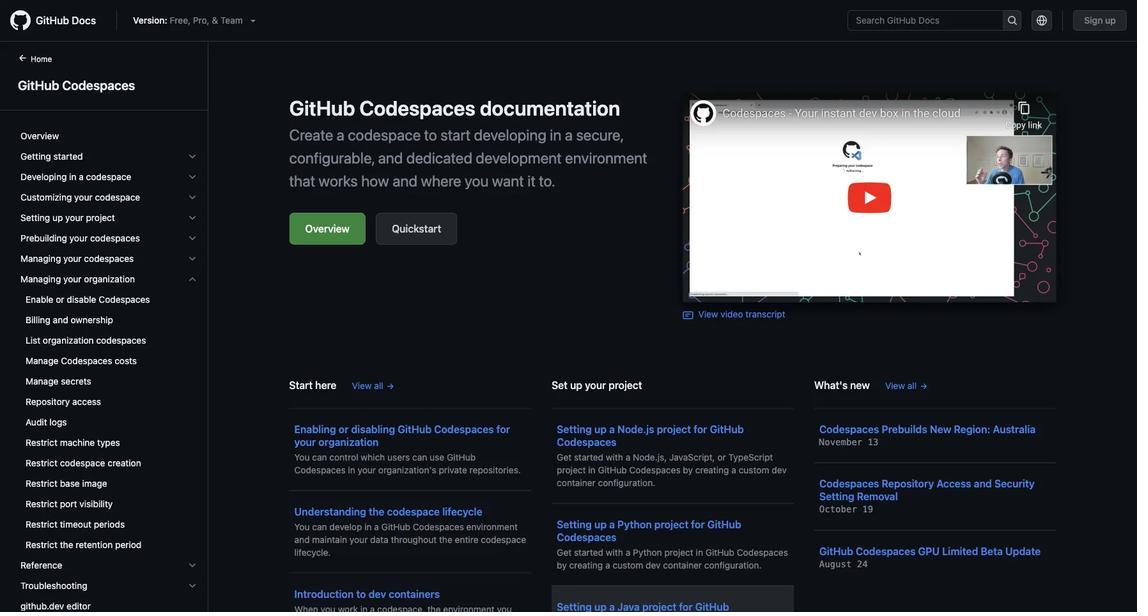 Task type: describe. For each thing, give the bounding box(es) containing it.
gpu
[[919, 546, 940, 558]]

manage for manage secrets
[[26, 376, 59, 387]]

the for lifecycle
[[369, 506, 385, 518]]

restrict port visibility link
[[15, 494, 203, 515]]

codespace inside customizing your codespace dropdown button
[[95, 192, 140, 203]]

manage codespaces costs link
[[15, 351, 203, 372]]

restrict for restrict codespace creation
[[26, 458, 58, 469]]

with for node.js
[[606, 452, 623, 463]]

getting
[[20, 151, 51, 162]]

link image
[[683, 310, 694, 321]]

configuration. inside setting up a node.js project for github codespaces get started with a node.js, javascript, or typescript project in github codespaces by creating a custom dev container configuration.
[[598, 478, 656, 488]]

1 vertical spatial python
[[633, 547, 662, 558]]

view for codespaces prebuilds new region: australia
[[886, 381, 906, 391]]

your inside dropdown button
[[74, 192, 93, 203]]

all for disabling
[[374, 381, 384, 391]]

audit
[[26, 417, 47, 428]]

new
[[930, 423, 952, 436]]

a inside understanding the codespace lifecycle you can develop in a github codespaces environment and maintain your data throughout the entire codespace lifecycle.
[[374, 522, 379, 532]]

setting up your project
[[20, 213, 115, 223]]

managing your organization element containing enable or disable codespaces
[[10, 290, 208, 556]]

to.
[[539, 172, 555, 190]]

organization inside "enabling or disabling github codespaces for your organization you can control which users can use github codespaces in your organization's private repositories."
[[319, 436, 379, 448]]

manage codespaces costs
[[26, 356, 137, 366]]

secrets
[[61, 376, 91, 387]]

costs
[[115, 356, 137, 366]]

managing your organization
[[20, 274, 135, 285]]

sc 9kayk9 0 image for developing in a codespace
[[187, 172, 198, 182]]

what's new
[[815, 379, 870, 391]]

base
[[60, 479, 80, 489]]

home
[[31, 54, 52, 63]]

typescript
[[729, 452, 773, 463]]

up for setting up your project
[[52, 213, 63, 223]]

with for python
[[606, 547, 623, 558]]

view all link for start here
[[352, 379, 395, 393]]

codespace right entire
[[481, 535, 526, 545]]

enable or disable codespaces link
[[15, 290, 203, 310]]

select language: current language is english image
[[1037, 15, 1048, 26]]

repositories.
[[470, 465, 521, 475]]

which
[[361, 452, 385, 463]]

codespace up throughout
[[387, 506, 440, 518]]

image
[[82, 479, 107, 489]]

github inside github codespaces documentation create a codespace to start developing in a secure, configurable, and dedicated development environment that works how and where you want it to.
[[289, 96, 355, 120]]

understanding the codespace lifecycle you can develop in a github codespaces environment and maintain your data throughout the entire codespace lifecycle.
[[295, 506, 526, 558]]

getting started button
[[15, 146, 203, 167]]

up for setting up a node.js project for github codespaces get started with a node.js, javascript, or typescript project in github codespaces by creating a custom dev container configuration.
[[595, 423, 607, 436]]

1 horizontal spatial overview link
[[289, 213, 366, 245]]

august
[[820, 559, 852, 570]]

codespaces prebuilds new region: australia november 13
[[820, 423, 1036, 448]]

you
[[465, 172, 489, 190]]

audit logs link
[[15, 412, 203, 433]]

sc 9kayk9 0 image inside troubleshooting dropdown button
[[187, 581, 198, 592]]

team
[[221, 15, 243, 26]]

sc 9kayk9 0 image for codespace
[[187, 192, 198, 203]]

environment inside github codespaces documentation create a codespace to start developing in a secure, configurable, and dedicated development environment that works how and where you want it to.
[[565, 149, 648, 167]]

codespaces inside github codespaces documentation create a codespace to start developing in a secure, configurable, and dedicated development environment that works how and where you want it to.
[[360, 96, 476, 120]]

quickstart link
[[376, 213, 457, 245]]

billing
[[26, 315, 50, 326]]

your right the set
[[585, 379, 606, 391]]

github codespaces documentation create a codespace to start developing in a secure, configurable, and dedicated development environment that works how and where you want it to.
[[289, 96, 648, 190]]

node.js
[[618, 423, 655, 436]]

github codespaces element
[[0, 52, 208, 613]]

setting for python
[[557, 519, 592, 531]]

setting up a node.js project for github codespaces get started with a node.js, javascript, or typescript project in github codespaces by creating a custom dev container configuration.
[[557, 423, 787, 488]]

container inside setting up a node.js project for github codespaces get started with a node.js, javascript, or typescript project in github codespaces by creating a custom dev container configuration.
[[557, 478, 596, 488]]

restrict base image link
[[15, 474, 203, 494]]

machine
[[60, 438, 95, 448]]

prebuilding
[[20, 233, 67, 244]]

container inside the setting up a python project for github codespaces get started with a python project in github codespaces by creating a custom dev container configuration.
[[663, 560, 702, 571]]

or inside setting up a node.js project for github codespaces get started with a node.js, javascript, or typescript project in github codespaces by creating a custom dev container configuration.
[[718, 452, 726, 463]]

node.js,
[[633, 452, 667, 463]]

in inside setting up a node.js project for github codespaces get started with a node.js, javascript, or typescript project in github codespaces by creating a custom dev container configuration.
[[589, 465, 596, 475]]

you inside "enabling or disabling github codespaces for your organization you can control which users can use github codespaces in your organization's private repositories."
[[295, 452, 310, 463]]

november 13 element
[[820, 437, 879, 448]]

restrict the retention period link
[[15, 535, 203, 556]]

home link
[[13, 53, 72, 66]]

github inside understanding the codespace lifecycle you can develop in a github codespaces environment and maintain your data throughout the entire codespace lifecycle.
[[382, 522, 411, 532]]

want
[[492, 172, 524, 190]]

get for setting up a node.js project for github codespaces
[[557, 452, 572, 463]]

pro,
[[193, 15, 210, 26]]

docs
[[72, 14, 96, 27]]

github.dev editor
[[20, 601, 91, 612]]

in inside github codespaces documentation create a codespace to start developing in a secure, configurable, and dedicated development environment that works how and where you want it to.
[[550, 126, 562, 144]]

restrict port visibility
[[26, 499, 113, 510]]

view all link for what's new
[[886, 379, 929, 393]]

for for enabling or disabling github codespaces for your organization
[[497, 423, 510, 436]]

started inside the getting started dropdown button
[[53, 151, 83, 162]]

november
[[820, 437, 863, 448]]

setting up a python project for github codespaces get started with a python project in github codespaces by creating a custom dev container configuration.
[[557, 519, 789, 571]]

enabling or disabling github codespaces for your organization you can control which users can use github codespaces in your organization's private repositories.
[[295, 423, 521, 475]]

here
[[315, 379, 337, 391]]

period
[[115, 540, 142, 551]]

manage for manage codespaces costs
[[26, 356, 59, 366]]

troubleshooting button
[[15, 576, 203, 597]]

manage secrets link
[[15, 372, 203, 392]]

developing in a codespace
[[20, 172, 131, 182]]

view video transcript link
[[683, 309, 786, 321]]

restrict the retention period
[[26, 540, 142, 551]]

your inside understanding the codespace lifecycle you can develop in a github codespaces environment and maintain your data throughout the entire codespace lifecycle.
[[350, 535, 368, 545]]

your down managing your codespaces
[[63, 274, 82, 285]]

or for enabling
[[339, 423, 349, 436]]

containers
[[389, 588, 440, 601]]

restrict base image
[[26, 479, 107, 489]]

for for setting up a python project for github codespaces
[[691, 519, 705, 531]]

and inside github codespaces element
[[53, 315, 68, 326]]

prebuilds
[[882, 423, 928, 436]]

overview inside github codespaces element
[[20, 131, 59, 141]]

restrict for restrict machine types
[[26, 438, 58, 448]]

manage secrets
[[26, 376, 91, 387]]

and up how
[[378, 149, 403, 167]]

environment inside understanding the codespace lifecycle you can develop in a github codespaces environment and maintain your data throughout the entire codespace lifecycle.
[[467, 522, 518, 532]]

restrict for restrict base image
[[26, 479, 58, 489]]

restrict for restrict timeout periods
[[26, 520, 58, 530]]

configuration. inside the setting up a python project for github codespaces get started with a python project in github codespaces by creating a custom dev container configuration.
[[705, 560, 762, 571]]

organization inside "list organization codespaces" link
[[43, 335, 94, 346]]

start
[[441, 126, 471, 144]]

it
[[528, 172, 536, 190]]

by inside the setting up a python project for github codespaces get started with a python project in github codespaces by creating a custom dev container configuration.
[[557, 560, 567, 571]]

develop
[[330, 522, 362, 532]]

beta
[[981, 546, 1003, 558]]

limited
[[943, 546, 979, 558]]

restrict codespace creation
[[26, 458, 141, 469]]

setting inside codespaces repository access and security setting removal october 19
[[820, 491, 855, 503]]

codespace inside the restrict codespace creation link
[[60, 458, 105, 469]]

project inside dropdown button
[[86, 213, 115, 223]]

private
[[439, 465, 467, 475]]

enable
[[26, 295, 53, 305]]

restrict for restrict port visibility
[[26, 499, 58, 510]]

october
[[820, 505, 858, 515]]

setting up your project button
[[15, 208, 203, 228]]

codespaces inside codespaces repository access and security setting removal october 19
[[820, 478, 880, 490]]

removal
[[857, 491, 898, 503]]

managing for managing your codespaces
[[20, 254, 61, 264]]

in inside understanding the codespace lifecycle you can develop in a github codespaces environment and maintain your data throughout the entire codespace lifecycle.
[[365, 522, 372, 532]]



Task type: locate. For each thing, give the bounding box(es) containing it.
codespace inside developing in a codespace dropdown button
[[86, 172, 131, 182]]

0 horizontal spatial custom
[[613, 560, 644, 571]]

1 restrict from the top
[[26, 438, 58, 448]]

customizing your codespace
[[20, 192, 140, 203]]

your down develop
[[350, 535, 368, 545]]

get
[[557, 452, 572, 463], [557, 547, 572, 558]]

1 vertical spatial container
[[663, 560, 702, 571]]

19
[[863, 505, 874, 515]]

up inside setting up a node.js project for github codespaces get started with a node.js, javascript, or typescript project in github codespaces by creating a custom dev container configuration.
[[595, 423, 607, 436]]

2 horizontal spatial view
[[886, 381, 906, 391]]

1 with from the top
[[606, 452, 623, 463]]

organization down billing and ownership
[[43, 335, 94, 346]]

users
[[388, 452, 410, 463]]

up inside the setting up a python project for github codespaces get started with a python project in github codespaces by creating a custom dev container configuration.
[[595, 519, 607, 531]]

prebuilding your codespaces
[[20, 233, 140, 244]]

for inside the setting up a python project for github codespaces get started with a python project in github codespaces by creating a custom dev container configuration.
[[691, 519, 705, 531]]

3 restrict from the top
[[26, 479, 58, 489]]

ownership
[[71, 315, 113, 326]]

billing and ownership
[[26, 315, 113, 326]]

august 24 element
[[820, 559, 868, 570]]

0 horizontal spatial view
[[352, 381, 372, 391]]

codespaces for prebuilding your codespaces
[[90, 233, 140, 244]]

1 horizontal spatial overview
[[305, 223, 350, 235]]

and inside codespaces repository access and security setting removal october 19
[[974, 478, 992, 490]]

codespace inside github codespaces documentation create a codespace to start developing in a secure, configurable, and dedicated development environment that works how and where you want it to.
[[348, 126, 421, 144]]

a inside dropdown button
[[79, 172, 84, 182]]

0 vertical spatial with
[[606, 452, 623, 463]]

enable or disable codespaces
[[26, 295, 150, 305]]

codespace up how
[[348, 126, 421, 144]]

list
[[26, 335, 40, 346]]

1 horizontal spatial creating
[[696, 465, 729, 475]]

retention
[[76, 540, 113, 551]]

0 vertical spatial codespaces
[[90, 233, 140, 244]]

sc 9kayk9 0 image inside the reference dropdown button
[[187, 561, 198, 571]]

3 sc 9kayk9 0 image from the top
[[187, 213, 198, 223]]

github.dev editor link
[[15, 597, 203, 613]]

introduction to dev containers link
[[295, 578, 526, 613]]

2 you from the top
[[295, 522, 310, 532]]

managing up the enable
[[20, 274, 61, 285]]

sc 9kayk9 0 image
[[187, 192, 198, 203], [187, 274, 198, 285], [187, 581, 198, 592]]

use
[[430, 452, 445, 463]]

and inside understanding the codespace lifecycle you can develop in a github codespaces environment and maintain your data throughout the entire codespace lifecycle.
[[295, 535, 310, 545]]

2 managing your organization element from the top
[[10, 290, 208, 556]]

2 manage from the top
[[26, 376, 59, 387]]

sc 9kayk9 0 image inside the getting started dropdown button
[[187, 152, 198, 162]]

1 vertical spatial overview link
[[289, 213, 366, 245]]

creating inside setting up a node.js project for github codespaces get started with a node.js, javascript, or typescript project in github codespaces by creating a custom dev container configuration.
[[696, 465, 729, 475]]

up for sign up
[[1106, 15, 1117, 26]]

1 horizontal spatial all
[[908, 381, 917, 391]]

1 sc 9kayk9 0 image from the top
[[187, 192, 198, 203]]

setting inside dropdown button
[[20, 213, 50, 223]]

1 horizontal spatial by
[[683, 465, 693, 475]]

view right here on the bottom
[[352, 381, 372, 391]]

github docs link
[[10, 10, 106, 31]]

triangle down image
[[248, 15, 258, 26]]

github codespaces gpu limited beta update august 24
[[820, 546, 1041, 570]]

search image
[[1008, 15, 1018, 26]]

0 vertical spatial by
[[683, 465, 693, 475]]

to up 'dedicated'
[[424, 126, 437, 144]]

1 vertical spatial managing
[[20, 274, 61, 285]]

all for new
[[908, 381, 917, 391]]

overview up 'getting' on the top left
[[20, 131, 59, 141]]

set
[[552, 379, 568, 391]]

by inside setting up a node.js project for github codespaces get started with a node.js, javascript, or typescript project in github codespaces by creating a custom dev container configuration.
[[683, 465, 693, 475]]

in
[[550, 126, 562, 144], [69, 172, 76, 182], [348, 465, 355, 475], [589, 465, 596, 475], [365, 522, 372, 532], [696, 547, 703, 558]]

your up managing your codespaces
[[69, 233, 88, 244]]

0 horizontal spatial dev
[[369, 588, 386, 601]]

or
[[56, 295, 64, 305], [339, 423, 349, 436], [718, 452, 726, 463]]

0 vertical spatial organization
[[84, 274, 135, 285]]

managing your organization element
[[10, 269, 208, 556], [10, 290, 208, 556]]

disable
[[67, 295, 96, 305]]

set up your project
[[552, 379, 643, 391]]

all up the prebuilds
[[908, 381, 917, 391]]

custom inside setting up a node.js project for github codespaces get started with a node.js, javascript, or typescript project in github codespaces by creating a custom dev container configuration.
[[739, 465, 770, 475]]

your up prebuilding your codespaces
[[65, 213, 84, 223]]

periods
[[94, 520, 125, 530]]

2 horizontal spatial or
[[718, 452, 726, 463]]

or left the typescript
[[718, 452, 726, 463]]

started for setting up a node.js project for github codespaces
[[574, 452, 604, 463]]

repository up removal
[[882, 478, 935, 490]]

create
[[289, 126, 333, 144]]

1 horizontal spatial configuration.
[[705, 560, 762, 571]]

github inside github codespaces gpu limited beta update august 24
[[820, 546, 854, 558]]

view all for start here
[[352, 381, 384, 391]]

1 horizontal spatial view all
[[886, 381, 917, 391]]

codespaces down setting up your project dropdown button
[[90, 233, 140, 244]]

1 vertical spatial environment
[[467, 522, 518, 532]]

1 vertical spatial started
[[574, 452, 604, 463]]

get inside the setting up a python project for github codespaces get started with a python project in github codespaces by creating a custom dev container configuration.
[[557, 547, 572, 558]]

in inside the setting up a python project for github codespaces get started with a python project in github codespaces by creating a custom dev container configuration.
[[696, 547, 703, 558]]

0 vertical spatial repository
[[26, 397, 70, 407]]

2 restrict from the top
[[26, 458, 58, 469]]

for for setting up a node.js project for github codespaces
[[694, 423, 708, 436]]

sc 9kayk9 0 image
[[187, 152, 198, 162], [187, 172, 198, 182], [187, 213, 198, 223], [187, 233, 198, 244], [187, 254, 198, 264], [187, 561, 198, 571]]

introduction to dev containers
[[295, 588, 440, 601]]

2 managing from the top
[[20, 274, 61, 285]]

project
[[86, 213, 115, 223], [609, 379, 643, 391], [657, 423, 691, 436], [557, 465, 586, 475], [655, 519, 689, 531], [665, 547, 694, 558]]

managing for managing your organization
[[20, 274, 61, 285]]

view all link up the prebuilds
[[886, 379, 929, 393]]

managing down prebuilding
[[20, 254, 61, 264]]

understanding
[[295, 506, 366, 518]]

developing
[[474, 126, 547, 144]]

to right introduction
[[356, 588, 366, 601]]

0 horizontal spatial the
[[60, 540, 73, 551]]

1 vertical spatial get
[[557, 547, 572, 558]]

2 horizontal spatial dev
[[772, 465, 787, 475]]

restrict inside restrict machine types link
[[26, 438, 58, 448]]

13
[[868, 437, 879, 448]]

sc 9kayk9 0 image for prebuilding your codespaces
[[187, 233, 198, 244]]

view video transcript
[[699, 309, 786, 320]]

0 horizontal spatial all
[[374, 381, 384, 391]]

sc 9kayk9 0 image inside 'prebuilding your codespaces' dropdown button
[[187, 233, 198, 244]]

codespace down machine
[[60, 458, 105, 469]]

2 with from the top
[[606, 547, 623, 558]]

quickstart
[[392, 223, 441, 235]]

codespaces for list organization codespaces
[[96, 335, 146, 346]]

container
[[557, 478, 596, 488], [663, 560, 702, 571]]

0 horizontal spatial view all link
[[352, 379, 395, 393]]

0 horizontal spatial view all
[[352, 381, 384, 391]]

view all right here on the bottom
[[352, 381, 384, 391]]

1 vertical spatial by
[[557, 560, 567, 571]]

2 vertical spatial codespaces
[[96, 335, 146, 346]]

list organization codespaces link
[[15, 331, 203, 351]]

region:
[[954, 423, 991, 436]]

restrict
[[26, 438, 58, 448], [26, 458, 58, 469], [26, 479, 58, 489], [26, 499, 58, 510], [26, 520, 58, 530], [26, 540, 58, 551]]

the
[[369, 506, 385, 518], [439, 535, 453, 545], [60, 540, 73, 551]]

2 sc 9kayk9 0 image from the top
[[187, 172, 198, 182]]

restrict down audit logs
[[26, 438, 58, 448]]

1 horizontal spatial to
[[424, 126, 437, 144]]

2 vertical spatial or
[[718, 452, 726, 463]]

to inside github codespaces documentation create a codespace to start developing in a secure, configurable, and dedicated development environment that works how and where you want it to.
[[424, 126, 437, 144]]

codespaces for managing your codespaces
[[84, 254, 134, 264]]

all up disabling
[[374, 381, 384, 391]]

sc 9kayk9 0 image inside setting up your project dropdown button
[[187, 213, 198, 223]]

1 sc 9kayk9 0 image from the top
[[187, 152, 198, 162]]

2 sc 9kayk9 0 image from the top
[[187, 274, 198, 285]]

organization down managing your codespaces dropdown button
[[84, 274, 135, 285]]

codespaces down 'prebuilding your codespaces' dropdown button
[[84, 254, 134, 264]]

1 vertical spatial creating
[[570, 560, 603, 571]]

None search field
[[848, 10, 1022, 31]]

0 vertical spatial overview
[[20, 131, 59, 141]]

view right 'link' image
[[699, 309, 719, 320]]

your
[[74, 192, 93, 203], [65, 213, 84, 223], [69, 233, 88, 244], [63, 254, 82, 264], [63, 274, 82, 285], [585, 379, 606, 391], [295, 436, 316, 448], [358, 465, 376, 475], [350, 535, 368, 545]]

you down enabling on the bottom of page
[[295, 452, 310, 463]]

start
[[289, 379, 313, 391]]

configuration.
[[598, 478, 656, 488], [705, 560, 762, 571]]

1 horizontal spatial custom
[[739, 465, 770, 475]]

for inside "enabling or disabling github codespaces for your organization you can control which users can use github codespaces in your organization's private repositories."
[[497, 423, 510, 436]]

or right the enable
[[56, 295, 64, 305]]

1 vertical spatial configuration.
[[705, 560, 762, 571]]

up inside "link"
[[1106, 15, 1117, 26]]

visibility
[[79, 499, 113, 510]]

6 restrict from the top
[[26, 540, 58, 551]]

1 managing from the top
[[20, 254, 61, 264]]

enabling
[[295, 423, 336, 436]]

and right access
[[974, 478, 992, 490]]

your up managing your organization
[[63, 254, 82, 264]]

0 vertical spatial configuration.
[[598, 478, 656, 488]]

new
[[851, 379, 870, 391]]

2 all from the left
[[908, 381, 917, 391]]

environment up entire
[[467, 522, 518, 532]]

started inside the setting up a python project for github codespaces get started with a python project in github codespaces by creating a custom dev container configuration.
[[574, 547, 604, 558]]

developing in a codespace button
[[15, 167, 203, 187]]

customizing
[[20, 192, 72, 203]]

github.dev
[[20, 601, 64, 612]]

restrict inside restrict the retention period link
[[26, 540, 58, 551]]

managing your codespaces button
[[15, 249, 203, 269]]

0 vertical spatial you
[[295, 452, 310, 463]]

environment down secure,
[[565, 149, 648, 167]]

managing your organization element containing managing your organization
[[10, 269, 208, 556]]

the for period
[[60, 540, 73, 551]]

0 vertical spatial manage
[[26, 356, 59, 366]]

all
[[374, 381, 384, 391], [908, 381, 917, 391]]

custom inside the setting up a python project for github codespaces get started with a python project in github codespaces by creating a custom dev container configuration.
[[613, 560, 644, 571]]

1 vertical spatial or
[[339, 423, 349, 436]]

organization up the control on the bottom
[[319, 436, 379, 448]]

view all link
[[352, 379, 395, 393], [886, 379, 929, 393]]

restrict up reference
[[26, 540, 58, 551]]

your down developing in a codespace
[[74, 192, 93, 203]]

0 horizontal spatial configuration.
[[598, 478, 656, 488]]

start here
[[289, 379, 337, 391]]

sc 9kayk9 0 image for reference
[[187, 561, 198, 571]]

your down which
[[358, 465, 376, 475]]

repository access
[[26, 397, 101, 407]]

github inside "github codespaces" link
[[18, 77, 59, 92]]

organization inside the managing your organization dropdown button
[[84, 274, 135, 285]]

codespace down the getting started dropdown button
[[86, 172, 131, 182]]

managing your codespaces
[[20, 254, 134, 264]]

1 vertical spatial dev
[[646, 560, 661, 571]]

Search GitHub Docs search field
[[849, 11, 1004, 30]]

codespaces inside "codespaces prebuilds new region: australia november 13"
[[820, 423, 880, 436]]

1 vertical spatial custom
[[613, 560, 644, 571]]

prebuilding your codespaces button
[[15, 228, 203, 249]]

1 vertical spatial to
[[356, 588, 366, 601]]

in inside dropdown button
[[69, 172, 76, 182]]

0 horizontal spatial repository
[[26, 397, 70, 407]]

restrict left base
[[26, 479, 58, 489]]

0 vertical spatial python
[[618, 519, 652, 531]]

1 horizontal spatial or
[[339, 423, 349, 436]]

2 vertical spatial dev
[[369, 588, 386, 601]]

and right how
[[393, 172, 418, 190]]

codespaces repository access and security setting removal october 19
[[820, 478, 1035, 515]]

1 managing your organization element from the top
[[10, 269, 208, 556]]

transcript
[[746, 309, 786, 320]]

sc 9kayk9 0 image inside developing in a codespace dropdown button
[[187, 172, 198, 182]]

you up the lifecycle.
[[295, 522, 310, 532]]

2 get from the top
[[557, 547, 572, 558]]

the left entire
[[439, 535, 453, 545]]

1 horizontal spatial view
[[699, 309, 719, 320]]

setting inside the setting up a python project for github codespaces get started with a python project in github codespaces by creating a custom dev container configuration.
[[557, 519, 592, 531]]

0 vertical spatial container
[[557, 478, 596, 488]]

0 vertical spatial custom
[[739, 465, 770, 475]]

up
[[1106, 15, 1117, 26], [52, 213, 63, 223], [571, 379, 583, 391], [595, 423, 607, 436], [595, 519, 607, 531]]

restrict timeout periods
[[26, 520, 125, 530]]

view all right new
[[886, 381, 917, 391]]

configurable,
[[289, 149, 375, 167]]

sc 9kayk9 0 image for organization
[[187, 274, 198, 285]]

reference button
[[15, 556, 203, 576]]

view for enabling or disabling github codespaces for your organization
[[352, 381, 372, 391]]

can left use
[[413, 452, 427, 463]]

access
[[72, 397, 101, 407]]

dev inside setting up a node.js project for github codespaces get started with a node.js, javascript, or typescript project in github codespaces by creating a custom dev container configuration.
[[772, 465, 787, 475]]

timeout
[[60, 520, 91, 530]]

repository inside codespaces repository access and security setting removal october 19
[[882, 478, 935, 490]]

with inside setting up a node.js project for github codespaces get started with a node.js, javascript, or typescript project in github codespaces by creating a custom dev container configuration.
[[606, 452, 623, 463]]

works
[[319, 172, 358, 190]]

0 horizontal spatial to
[[356, 588, 366, 601]]

in inside "enabling or disabling github codespaces for your organization you can control which users can use github codespaces in your organization's private repositories."
[[348, 465, 355, 475]]

0 vertical spatial started
[[53, 151, 83, 162]]

types
[[97, 438, 120, 448]]

sc 9kayk9 0 image inside the managing your organization dropdown button
[[187, 274, 198, 285]]

started inside setting up a node.js project for github codespaces get started with a node.js, javascript, or typescript project in github codespaces by creating a custom dev container configuration.
[[574, 452, 604, 463]]

for
[[497, 423, 510, 436], [694, 423, 708, 436], [691, 519, 705, 531]]

1 horizontal spatial dev
[[646, 560, 661, 571]]

control
[[330, 452, 359, 463]]

you inside understanding the codespace lifecycle you can develop in a github codespaces environment and maintain your data throughout the entire codespace lifecycle.
[[295, 522, 310, 532]]

0 horizontal spatial container
[[557, 478, 596, 488]]

troubleshooting
[[20, 581, 87, 592]]

0 vertical spatial environment
[[565, 149, 648, 167]]

by
[[683, 465, 693, 475], [557, 560, 567, 571]]

setting for project
[[20, 213, 50, 223]]

0 vertical spatial dev
[[772, 465, 787, 475]]

0 horizontal spatial or
[[56, 295, 64, 305]]

setting for node.js
[[557, 423, 592, 436]]

manage inside manage secrets link
[[26, 376, 59, 387]]

and
[[378, 149, 403, 167], [393, 172, 418, 190], [53, 315, 68, 326], [974, 478, 992, 490], [295, 535, 310, 545]]

6 sc 9kayk9 0 image from the top
[[187, 561, 198, 571]]

lifecycle.
[[295, 547, 331, 558]]

free,
[[170, 15, 191, 26]]

view all link up disabling
[[352, 379, 395, 393]]

github codespaces
[[18, 77, 135, 92]]

up for setting up a python project for github codespaces get started with a python project in github codespaces by creating a custom dev container configuration.
[[595, 519, 607, 531]]

secure,
[[576, 126, 624, 144]]

1 horizontal spatial view all link
[[886, 379, 929, 393]]

and up the lifecycle.
[[295, 535, 310, 545]]

3 sc 9kayk9 0 image from the top
[[187, 581, 198, 592]]

restrict inside restrict timeout periods "link"
[[26, 520, 58, 530]]

1 vertical spatial organization
[[43, 335, 94, 346]]

restrict for restrict the retention period
[[26, 540, 58, 551]]

sc 9kayk9 0 image for getting started
[[187, 152, 198, 162]]

restrict inside restrict port visibility link
[[26, 499, 58, 510]]

0 horizontal spatial creating
[[570, 560, 603, 571]]

restrict inside restrict base image "link"
[[26, 479, 58, 489]]

manage inside manage codespaces costs link
[[26, 356, 59, 366]]

repository up audit logs
[[26, 397, 70, 407]]

2 vertical spatial organization
[[319, 436, 379, 448]]

view all for what's new
[[886, 381, 917, 391]]

or for enable
[[56, 295, 64, 305]]

up inside dropdown button
[[52, 213, 63, 223]]

port
[[60, 499, 77, 510]]

4 sc 9kayk9 0 image from the top
[[187, 233, 198, 244]]

codespaces inside github codespaces gpu limited beta update august 24
[[856, 546, 916, 558]]

or inside "enabling or disabling github codespaces for your organization you can control which users can use github codespaces in your organization's private repositories."
[[339, 423, 349, 436]]

0 vertical spatial to
[[424, 126, 437, 144]]

2 view all link from the left
[[886, 379, 929, 393]]

overview link down works
[[289, 213, 366, 245]]

codespaces
[[90, 233, 140, 244], [84, 254, 134, 264], [96, 335, 146, 346]]

dev inside the setting up a python project for github codespaces get started with a python project in github codespaces by creating a custom dev container configuration.
[[646, 560, 661, 571]]

2 view all from the left
[[886, 381, 917, 391]]

1 horizontal spatial repository
[[882, 478, 935, 490]]

can up maintain
[[312, 522, 327, 532]]

1 view all from the left
[[352, 381, 384, 391]]

1 get from the top
[[557, 452, 572, 463]]

the down restrict timeout periods
[[60, 540, 73, 551]]

setting inside setting up a node.js project for github codespaces get started with a node.js, javascript, or typescript project in github codespaces by creating a custom dev container configuration.
[[557, 423, 592, 436]]

organization
[[84, 274, 135, 285], [43, 335, 94, 346], [319, 436, 379, 448]]

sc 9kayk9 0 image inside customizing your codespace dropdown button
[[187, 192, 198, 203]]

sc 9kayk9 0 image inside managing your codespaces dropdown button
[[187, 254, 198, 264]]

get inside setting up a node.js project for github codespaces get started with a node.js, javascript, or typescript project in github codespaces by creating a custom dev container configuration.
[[557, 452, 572, 463]]

and right billing
[[53, 315, 68, 326]]

started for setting up a python project for github codespaces
[[574, 547, 604, 558]]

overview down works
[[305, 223, 350, 235]]

your down enabling on the bottom of page
[[295, 436, 316, 448]]

for inside setting up a node.js project for github codespaces get started with a node.js, javascript, or typescript project in github codespaces by creating a custom dev container configuration.
[[694, 423, 708, 436]]

can inside understanding the codespace lifecycle you can develop in a github codespaces environment and maintain your data throughout the entire codespace lifecycle.
[[312, 522, 327, 532]]

0 horizontal spatial overview link
[[15, 126, 203, 146]]

1 vertical spatial you
[[295, 522, 310, 532]]

can left the control on the bottom
[[312, 452, 327, 463]]

restrict left "timeout"
[[26, 520, 58, 530]]

1 vertical spatial repository
[[882, 478, 935, 490]]

1 manage from the top
[[26, 356, 59, 366]]

the up data
[[369, 506, 385, 518]]

sc 9kayk9 0 image for setting up your project
[[187, 213, 198, 223]]

up for set up your project
[[571, 379, 583, 391]]

2 vertical spatial started
[[574, 547, 604, 558]]

0 vertical spatial creating
[[696, 465, 729, 475]]

with inside the setting up a python project for github codespaces get started with a python project in github codespaces by creating a custom dev container configuration.
[[606, 547, 623, 558]]

2 vertical spatial sc 9kayk9 0 image
[[187, 581, 198, 592]]

overview link up developing in a codespace dropdown button
[[15, 126, 203, 146]]

1 vertical spatial sc 9kayk9 0 image
[[187, 274, 198, 285]]

view inside view video transcript link
[[699, 309, 719, 320]]

maintain
[[312, 535, 347, 545]]

codespaces up costs
[[96, 335, 146, 346]]

creating inside the setting up a python project for github codespaces get started with a python project in github codespaces by creating a custom dev container configuration.
[[570, 560, 603, 571]]

0 vertical spatial sc 9kayk9 0 image
[[187, 192, 198, 203]]

restrict left port
[[26, 499, 58, 510]]

github inside "github docs" link
[[36, 14, 69, 27]]

sc 9kayk9 0 image for managing your codespaces
[[187, 254, 198, 264]]

1 you from the top
[[295, 452, 310, 463]]

editor
[[67, 601, 91, 612]]

0 horizontal spatial overview
[[20, 131, 59, 141]]

1 all from the left
[[374, 381, 384, 391]]

codespaces inside understanding the codespace lifecycle you can develop in a github codespaces environment and maintain your data throughout the entire codespace lifecycle.
[[413, 522, 464, 532]]

get for setting up a python project for github codespaces
[[557, 547, 572, 558]]

october 19 element
[[820, 505, 874, 515]]

view all
[[352, 381, 384, 391], [886, 381, 917, 391]]

1 vertical spatial overview
[[305, 223, 350, 235]]

codespace down developing in a codespace dropdown button
[[95, 192, 140, 203]]

or up the control on the bottom
[[339, 423, 349, 436]]

1 vertical spatial codespaces
[[84, 254, 134, 264]]

0 vertical spatial get
[[557, 452, 572, 463]]

5 restrict from the top
[[26, 520, 58, 530]]

repository inside github codespaces element
[[26, 397, 70, 407]]

manage down list
[[26, 356, 59, 366]]

0 vertical spatial or
[[56, 295, 64, 305]]

view right new
[[886, 381, 906, 391]]

1 horizontal spatial environment
[[565, 149, 648, 167]]

managing
[[20, 254, 61, 264], [20, 274, 61, 285]]

github docs
[[36, 14, 96, 27]]

0 horizontal spatial by
[[557, 560, 567, 571]]

1 horizontal spatial container
[[663, 560, 702, 571]]

or inside github codespaces element
[[56, 295, 64, 305]]

0 horizontal spatial environment
[[467, 522, 518, 532]]

0 vertical spatial overview link
[[15, 126, 203, 146]]

1 vertical spatial manage
[[26, 376, 59, 387]]

4 restrict from the top
[[26, 499, 58, 510]]

1 horizontal spatial the
[[369, 506, 385, 518]]

restrict codespace creation link
[[15, 453, 203, 474]]

the inside managing your organization element
[[60, 540, 73, 551]]

manage up repository access
[[26, 376, 59, 387]]

0 vertical spatial managing
[[20, 254, 61, 264]]

1 vertical spatial with
[[606, 547, 623, 558]]

restrict up restrict base image
[[26, 458, 58, 469]]

5 sc 9kayk9 0 image from the top
[[187, 254, 198, 264]]

1 view all link from the left
[[352, 379, 395, 393]]

2 horizontal spatial the
[[439, 535, 453, 545]]



Task type: vqa. For each thing, say whether or not it's contained in the screenshot.


